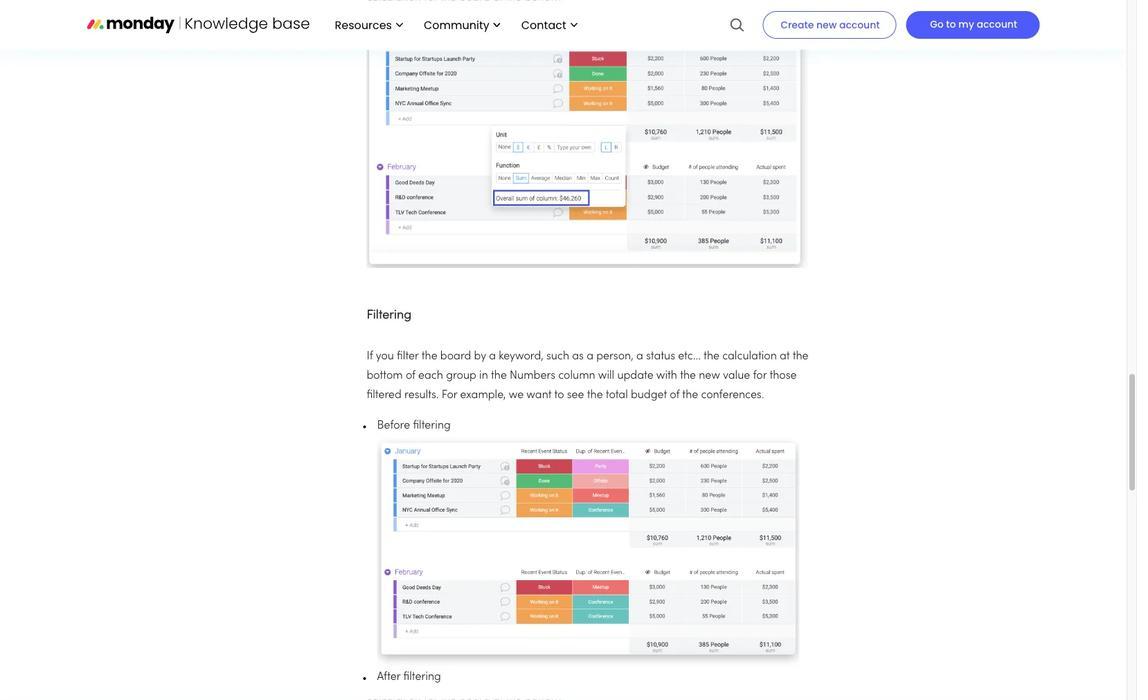 Task type: describe. For each thing, give the bounding box(es) containing it.
0 horizontal spatial of
[[406, 371, 416, 381]]

community link
[[417, 13, 508, 37]]

person,
[[597, 351, 634, 362]]

numbers
[[510, 371, 556, 381]]

see
[[567, 390, 585, 400]]

go to my account
[[931, 17, 1018, 31]]

keyword,
[[499, 351, 544, 362]]

create
[[781, 18, 815, 32]]

account inside create new account link
[[840, 18, 880, 32]]

those
[[770, 371, 797, 381]]

new inside main element
[[817, 18, 837, 32]]

status
[[646, 351, 676, 362]]

column
[[559, 371, 596, 381]]

in
[[480, 371, 488, 381]]

if
[[367, 351, 373, 362]]

2 a from the left
[[587, 351, 594, 362]]

go to my account link
[[907, 11, 1041, 39]]

account inside go to my account link
[[977, 17, 1018, 31]]

update
[[618, 371, 654, 381]]

to inside if you filter the board by a keyword, such as a person, a status etc... the calculation at the bottom of each group in the numbers column will update with the new value for those filtered results. for example, we want to see the total budget of the conferences.
[[555, 390, 564, 400]]

1 vertical spatial of
[[670, 390, 680, 400]]

you
[[376, 351, 394, 362]]

for
[[442, 390, 458, 400]]

etc...
[[679, 351, 701, 362]]

at
[[780, 351, 790, 362]]

list containing resources
[[321, 0, 585, 50]]

go
[[931, 17, 944, 31]]

search logo image
[[730, 0, 745, 50]]

filtering
[[367, 310, 412, 321]]

example,
[[461, 390, 506, 400]]

after filtering
[[377, 672, 441, 683]]

1 a from the left
[[489, 351, 496, 362]]

before filtering
[[377, 421, 451, 431]]

as
[[573, 351, 584, 362]]

resources link
[[328, 13, 410, 37]]

results.
[[405, 390, 439, 400]]

by
[[474, 351, 487, 362]]

resources
[[335, 17, 392, 32]]



Task type: vqa. For each thing, say whether or not it's contained in the screenshot.
new in the Main Element
yes



Task type: locate. For each thing, give the bounding box(es) containing it.
0 vertical spatial of
[[406, 371, 416, 381]]

a right as
[[587, 351, 594, 362]]

list
[[321, 0, 585, 50]]

new right create
[[817, 18, 837, 32]]

0 vertical spatial new
[[817, 18, 837, 32]]

the
[[422, 351, 438, 362], [704, 351, 720, 362], [793, 351, 809, 362], [491, 371, 507, 381], [681, 371, 696, 381], [587, 390, 603, 400], [683, 390, 699, 400]]

0 horizontal spatial new
[[699, 371, 721, 381]]

to right go
[[947, 17, 957, 31]]

value
[[723, 371, 751, 381]]

new left value in the right bottom of the page
[[699, 371, 721, 381]]

a
[[489, 351, 496, 362], [587, 351, 594, 362], [637, 351, 644, 362]]

to inside main element
[[947, 17, 957, 31]]

1 horizontal spatial of
[[670, 390, 680, 400]]

group
[[446, 371, 477, 381]]

my
[[959, 17, 975, 31]]

image_3_1.png image
[[367, 698, 810, 701]]

of
[[406, 371, 416, 381], [670, 390, 680, 400]]

to
[[947, 17, 957, 31], [555, 390, 564, 400]]

2_1.png image
[[377, 435, 800, 668]]

new inside if you filter the board by a keyword, such as a person, a status etc... the calculation at the bottom of each group in the numbers column will update with the new value for those filtered results. for example, we want to see the total budget of the conferences.
[[699, 371, 721, 381]]

to left see
[[555, 390, 564, 400]]

filtering for after filtering
[[404, 672, 441, 683]]

for
[[754, 371, 767, 381]]

filtering down results.
[[413, 421, 451, 431]]

account right create
[[840, 18, 880, 32]]

conferences.
[[702, 390, 765, 400]]

contact
[[522, 17, 567, 32]]

new
[[817, 18, 837, 32], [699, 371, 721, 381]]

1 horizontal spatial a
[[587, 351, 594, 362]]

filtered
[[367, 390, 402, 400]]

account
[[977, 17, 1018, 31], [840, 18, 880, 32]]

we
[[509, 390, 524, 400]]

1 horizontal spatial account
[[977, 17, 1018, 31]]

filter
[[397, 351, 419, 362]]

0 vertical spatial filtering
[[413, 421, 451, 431]]

will
[[599, 371, 615, 381]]

1 vertical spatial to
[[555, 390, 564, 400]]

create new account
[[781, 18, 880, 32]]

of down filter
[[406, 371, 416, 381]]

0 horizontal spatial a
[[489, 351, 496, 362]]

filtering right after
[[404, 672, 441, 683]]

calculation
[[723, 351, 777, 362]]

a right the by
[[489, 351, 496, 362]]

1 horizontal spatial new
[[817, 18, 837, 32]]

total
[[606, 390, 628, 400]]

2 horizontal spatial a
[[637, 351, 644, 362]]

0 horizontal spatial account
[[840, 18, 880, 32]]

monday.com logo image
[[87, 10, 310, 39]]

0 vertical spatial to
[[947, 17, 957, 31]]

1 horizontal spatial to
[[947, 17, 957, 31]]

each
[[419, 371, 443, 381]]

0 horizontal spatial to
[[555, 390, 564, 400]]

with
[[657, 371, 678, 381]]

create new account link
[[763, 11, 897, 39]]

3 a from the left
[[637, 351, 644, 362]]

main element
[[321, 0, 1041, 50]]

account right my
[[977, 17, 1018, 31]]

filtering
[[413, 421, 451, 431], [404, 672, 441, 683]]

board
[[441, 351, 471, 362]]

budget
[[631, 390, 667, 400]]

community
[[424, 17, 490, 32]]

a up update at the bottom right
[[637, 351, 644, 362]]

if you filter the board by a keyword, such as a person, a status etc... the calculation at the bottom of each group in the numbers column will update with the new value for those filtered results. for example, we want to see the total budget of the conferences.
[[367, 351, 809, 400]]

want
[[527, 390, 552, 400]]

1 vertical spatial new
[[699, 371, 721, 381]]

such
[[547, 351, 570, 362]]

filtering for before filtering
[[413, 421, 451, 431]]

bottom
[[367, 371, 403, 381]]

1.png image
[[367, 19, 810, 268]]

1 vertical spatial filtering
[[404, 672, 441, 683]]

contact link
[[515, 13, 585, 37]]

after
[[377, 672, 401, 683]]

before
[[377, 421, 410, 431]]

of down with
[[670, 390, 680, 400]]



